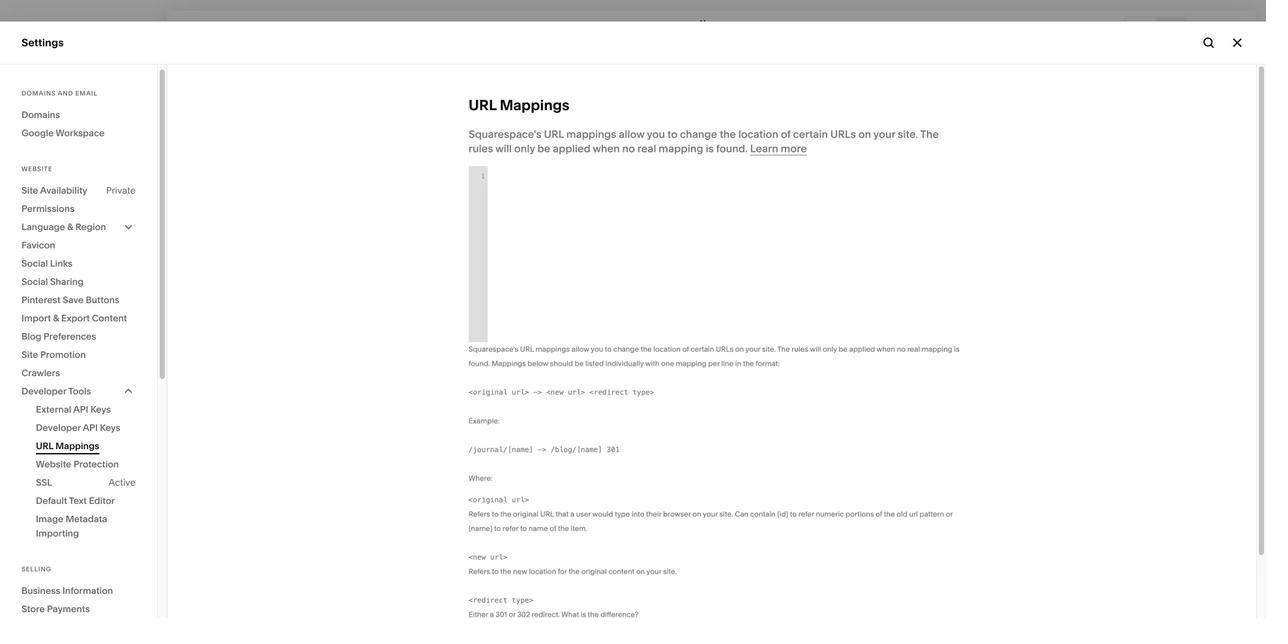 Task type: locate. For each thing, give the bounding box(es) containing it.
w11csave20
[[613, 595, 670, 606]]

language & region link
[[22, 218, 136, 236]]

20%
[[440, 595, 458, 606]]

business information link
[[22, 582, 136, 600]]

domains
[[22, 89, 56, 97], [22, 109, 60, 120]]

2 horizontal spatial location
[[739, 128, 779, 141]]

google
[[22, 127, 54, 139]]

pattern
[[920, 510, 944, 519]]

allow inside squarespace's url mappings allow you to change the location of certain urls on your site. the rules will only be applied when no real mapping is found.
[[619, 128, 645, 141]]

0 vertical spatial &
[[67, 221, 73, 232]]

a right that
[[571, 510, 575, 519]]

1 squarespace's from the top
[[469, 128, 542, 141]]

only inside squarespace's url mappings allow you to change the location of certain urls on your site. the rules will only be applied when no real mapping is found. mappings below should be listed individually with one mapping per line in the format:
[[823, 345, 837, 354]]

1 vertical spatial &
[[53, 313, 59, 324]]

url> inside <new url> refers to the new location for the original content on your site.
[[490, 553, 508, 561]]

business information
[[22, 585, 113, 596]]

of
[[781, 128, 791, 141], [683, 345, 689, 354], [876, 510, 883, 519], [550, 524, 556, 533]]

0 horizontal spatial certain
[[691, 345, 714, 354]]

your inside squarespace's url mappings allow you to change the location of certain urls on your site. the rules will only be applied when no real mapping is found. mappings below should be listed individually with one mapping per line in the format:
[[746, 345, 761, 354]]

1 horizontal spatial when
[[877, 345, 895, 354]]

site promotion link
[[22, 346, 136, 364]]

when inside squarespace's url mappings allow you to change the location of certain urls on your site. the rules will only be applied when no real mapping is found. mappings below should be listed individually with one mapping per line in the format:
[[877, 345, 895, 354]]

1 social from the top
[[22, 258, 48, 269]]

keys for developer api keys
[[100, 422, 120, 433]]

<new down the [name]
[[469, 553, 486, 561]]

api up url mappings link
[[83, 422, 98, 433]]

is
[[706, 142, 714, 155], [954, 345, 960, 354]]

url inside squarespace's url mappings allow you to change the location of certain urls on your site. the rules will only be applied when no real mapping is found. mappings below should be listed individually with one mapping per line in the format:
[[520, 345, 534, 354]]

original up name
[[513, 510, 539, 519]]

new up website
[[513, 567, 527, 576]]

change inside squarespace's url mappings allow you to change the location of certain urls on your site. the rules will only be applied when no real mapping is found.
[[680, 128, 718, 141]]

0 vertical spatial will
[[496, 142, 512, 155]]

1 vertical spatial be
[[839, 345, 848, 354]]

<new
[[546, 388, 564, 397], [469, 553, 486, 561]]

social for social links
[[22, 258, 48, 269]]

> down below
[[538, 388, 542, 397]]

refers inside <original url> refers to the original url that a user would type into their browser on your site. can contain [id] to refer numeric portions of the old url pattern or [name] to refer to name of the item.
[[469, 510, 490, 519]]

to inside squarespace's url mappings allow you to change the location of certain urls on your site. the rules will only be applied when no real mapping is found. mappings below should be listed individually with one mapping per line in the format:
[[605, 345, 612, 354]]

nelson
[[68, 538, 94, 548]]

google workspace
[[22, 127, 105, 139]]

when inside squarespace's url mappings allow you to change the location of certain urls on your site. the rules will only be applied when no real mapping is found.
[[593, 142, 620, 155]]

0 vertical spatial <redirect
[[590, 388, 629, 397]]

mapping inside squarespace's url mappings allow you to change the location of certain urls on your site. the rules will only be applied when no real mapping is found.
[[659, 142, 703, 155]]

squarespace's inside squarespace's url mappings allow you to change the location of certain urls on your site. the rules will only be applied when no real mapping is found.
[[469, 128, 542, 141]]

0 horizontal spatial new
[[491, 595, 509, 606]]

mappings inside squarespace's url mappings allow you to change the location of certain urls on your site. the rules will only be applied when no real mapping is found. mappings below should be listed individually with one mapping per line in the format:
[[536, 345, 570, 354]]

that
[[556, 510, 569, 519]]

1 vertical spatial applied
[[850, 345, 875, 354]]

1 vertical spatial found.
[[469, 359, 490, 368]]

developer down crawlers
[[22, 386, 66, 397]]

<original up example:
[[469, 388, 508, 397]]

allow inside squarespace's url mappings allow you to change the location of certain urls on your site. the rules will only be applied when no real mapping is found. mappings below should be listed individually with one mapping per line in the format:
[[572, 345, 589, 354]]

1 vertical spatial certain
[[691, 345, 714, 354]]

to
[[668, 128, 678, 141], [605, 345, 612, 354], [492, 510, 499, 519], [790, 510, 797, 519], [494, 524, 501, 533], [520, 524, 527, 533], [492, 567, 499, 576]]

1 horizontal spatial original
[[582, 567, 607, 576]]

site for site availability
[[22, 185, 38, 196]]

active
[[108, 477, 136, 488]]

refers inside <new url> refers to the new location for the original content on your site.
[[469, 567, 490, 576]]

language
[[22, 221, 65, 232]]

1 vertical spatial <original
[[469, 496, 508, 504]]

location left 'for'
[[529, 567, 556, 576]]

1 vertical spatial domains
[[22, 109, 60, 120]]

squarespace's
[[469, 128, 542, 141], [469, 345, 519, 354]]

selling up google
[[22, 104, 55, 117]]

refers up the [name]
[[469, 510, 490, 519]]

1 domains from the top
[[22, 89, 56, 97]]

0 horizontal spatial no
[[622, 142, 635, 155]]

only
[[514, 142, 535, 155], [823, 345, 837, 354]]

1 horizontal spatial certain
[[793, 128, 828, 141]]

1 vertical spatial real
[[908, 345, 920, 354]]

1 horizontal spatial new
[[513, 567, 527, 576]]

1 vertical spatial urls
[[716, 345, 734, 354]]

1 vertical spatial allow
[[572, 345, 589, 354]]

to inside squarespace's url mappings allow you to change the location of certain urls on your site. the rules will only be applied when no real mapping is found.
[[668, 128, 678, 141]]

url mappings
[[469, 96, 570, 114], [36, 441, 99, 452]]

default text editor link
[[36, 492, 136, 510]]

language & region
[[22, 221, 106, 232]]

1 horizontal spatial found.
[[716, 142, 748, 155]]

certain inside squarespace's url mappings allow you to change the location of certain urls on your site. the rules will only be applied when no real mapping is found.
[[793, 128, 828, 141]]

applied inside squarespace's url mappings allow you to change the location of certain urls on your site. the rules will only be applied when no real mapping is found. mappings below should be listed individually with one mapping per line in the format:
[[850, 345, 875, 354]]

> left the /blog/[name]
[[542, 446, 546, 454]]

change for squarespace's url mappings allow you to change the location of certain urls on your site. the rules will only be applied when no real mapping is found.
[[680, 128, 718, 141]]

1 <original from the top
[[469, 388, 508, 397]]

found. left learn
[[716, 142, 748, 155]]

1 vertical spatial mapping
[[922, 345, 953, 354]]

refer right [id]
[[799, 510, 814, 519]]

change inside squarespace's url mappings allow you to change the location of certain urls on your site. the rules will only be applied when no real mapping is found. mappings below should be listed individually with one mapping per line in the format:
[[614, 345, 639, 354]]

url> up name
[[512, 496, 529, 504]]

availability
[[40, 185, 87, 196]]

url> for url>
[[512, 388, 529, 397]]

original inside <original url> refers to the original url that a user would type into their browser on your site. can contain [id] to refer numeric portions of the old url pattern or [name] to refer to name of the item.
[[513, 510, 539, 519]]

learn more
[[750, 142, 807, 155]]

0 vertical spatial when
[[593, 142, 620, 155]]

0 vertical spatial a
[[571, 510, 575, 519]]

promotion
[[40, 349, 86, 360]]

0 vertical spatial real
[[638, 142, 656, 155]]

location up one
[[654, 345, 681, 354]]

0 vertical spatial be
[[538, 142, 551, 155]]

metadata
[[66, 514, 107, 525]]

settings up default
[[22, 472, 63, 485]]

social down favicon
[[22, 258, 48, 269]]

rules inside squarespace's url mappings allow you to change the location of certain urls on your site. the rules will only be applied when no real mapping is found. mappings below should be listed individually with one mapping per line in the format:
[[792, 345, 809, 354]]

site down 'blog'
[[22, 349, 38, 360]]

0 horizontal spatial found.
[[469, 359, 490, 368]]

site up scheduling
[[22, 185, 38, 196]]

site. inside <original url> refers to the original url that a user would type into their browser on your site. can contain [id] to refer numeric portions of the old url pattern or [name] to refer to name of the item.
[[720, 510, 733, 519]]

you inside squarespace's url mappings allow you to change the location of certain urls on your site. the rules will only be applied when no real mapping is found.
[[647, 128, 665, 141]]

real inside squarespace's url mappings allow you to change the location of certain urls on your site. the rules will only be applied when no real mapping is found.
[[638, 142, 656, 155]]

0 vertical spatial the
[[921, 128, 939, 141]]

0 horizontal spatial a
[[356, 595, 362, 606]]

1 refers from the top
[[469, 510, 490, 519]]

<original url> -> <new url> <redirect type>
[[469, 388, 654, 397]]

0 horizontal spatial rules
[[469, 142, 493, 155]]

and
[[58, 89, 73, 97]]

url> down the [name]
[[490, 553, 508, 561]]

0 vertical spatial you
[[647, 128, 665, 141]]

<original down where:
[[469, 496, 508, 504]]

location up learn
[[739, 128, 779, 141]]

real inside squarespace's url mappings allow you to change the location of certain urls on your site. the rules will only be applied when no real mapping is found. mappings below should be listed individually with one mapping per line in the format:
[[908, 345, 920, 354]]

0 horizontal spatial when
[[593, 142, 620, 155]]

2 selling from the top
[[22, 565, 52, 573]]

a right for
[[356, 595, 362, 606]]

location inside squarespace's url mappings allow you to change the location of certain urls on your site. the rules will only be applied when no real mapping is found.
[[739, 128, 779, 141]]

crawlers link
[[22, 364, 136, 382]]

library
[[52, 449, 87, 462]]

is for squarespace's url mappings allow you to change the location of certain urls on your site. the rules will only be applied when no real mapping is found. mappings below should be listed individually with one mapping per line in the format:
[[954, 345, 960, 354]]

developer inside dropdown button
[[22, 386, 66, 397]]

/journal/[name] -> /blog/[name] 301
[[469, 446, 620, 454]]

learn more link
[[750, 142, 807, 156]]

& inside dropdown button
[[67, 221, 73, 232]]

will inside squarespace's url mappings allow you to change the location of certain urls on your site. the rules will only be applied when no real mapping is found. mappings below should be listed individually with one mapping per line in the format:
[[810, 345, 821, 354]]

0 vertical spatial social
[[22, 258, 48, 269]]

1 horizontal spatial <new
[[546, 388, 564, 397]]

content
[[609, 567, 635, 576]]

developer tools link
[[22, 382, 136, 400]]

2 domains from the top
[[22, 109, 60, 120]]

found. inside squarespace's url mappings allow you to change the location of certain urls on your site. the rules will only be applied when no real mapping is found.
[[716, 142, 748, 155]]

1 horizontal spatial refer
[[799, 510, 814, 519]]

domains left and
[[22, 89, 56, 97]]

1 vertical spatial type>
[[512, 596, 534, 605]]

type> down with
[[633, 388, 654, 397]]

new inside <new url> refers to the new location for the original content on your site.
[[513, 567, 527, 576]]

keys up url mappings link
[[100, 422, 120, 433]]

0 vertical spatial domains
[[22, 89, 56, 97]]

settings up "domains and email" on the top left
[[22, 36, 64, 49]]

squarespace's for squarespace's url mappings allow you to change the location of certain urls on your site. the rules will only be applied when no real mapping is found. mappings below should be listed individually with one mapping per line in the format:
[[469, 345, 519, 354]]

at
[[672, 595, 680, 606]]

api
[[73, 404, 88, 415], [83, 422, 98, 433]]

only for squarespace's url mappings allow you to change the location of certain urls on your site. the rules will only be applied when no real mapping is found.
[[514, 142, 535, 155]]

0 horizontal spatial original
[[513, 510, 539, 519]]

1 site from the top
[[22, 185, 38, 196]]

<original for -
[[469, 388, 508, 397]]

found. for squarespace's url mappings allow you to change the location of certain urls on your site. the rules will only be applied when no real mapping is found. mappings below should be listed individually with one mapping per line in the format:
[[469, 359, 490, 368]]

you inside squarespace's url mappings allow you to change the location of certain urls on your site. the rules will only be applied when no real mapping is found. mappings below should be listed individually with one mapping per line in the format:
[[591, 345, 603, 354]]

1 horizontal spatial a
[[571, 510, 575, 519]]

0 horizontal spatial <redirect
[[469, 596, 508, 605]]

1 horizontal spatial rules
[[792, 345, 809, 354]]

0 horizontal spatial is
[[706, 142, 714, 155]]

0 horizontal spatial &
[[53, 313, 59, 324]]

1 vertical spatial <new
[[469, 553, 486, 561]]

0 horizontal spatial the
[[778, 345, 790, 354]]

1 horizontal spatial urls
[[831, 128, 856, 141]]

squarespace's inside squarespace's url mappings allow you to change the location of certain urls on your site. the rules will only be applied when no real mapping is found. mappings below should be listed individually with one mapping per line in the format:
[[469, 345, 519, 354]]

2 site from the top
[[22, 349, 38, 360]]

1 vertical spatial the
[[778, 345, 790, 354]]

1 vertical spatial only
[[823, 345, 837, 354]]

social sharing
[[22, 276, 84, 287]]

expires
[[727, 595, 758, 606]]

ben nelson
[[52, 538, 94, 548]]

0 horizontal spatial type>
[[512, 596, 534, 605]]

1 vertical spatial new
[[491, 595, 509, 606]]

import & export content link
[[22, 309, 136, 327]]

0 vertical spatial allow
[[619, 128, 645, 141]]

any
[[473, 595, 489, 606]]

url inside squarespace's url mappings allow you to change the location of certain urls on your site. the rules will only be applied when no real mapping is found.
[[544, 128, 564, 141]]

business
[[22, 585, 60, 596]]

no inside squarespace's url mappings allow you to change the location of certain urls on your site. the rules will only be applied when no real mapping is found. mappings below should be listed individually with one mapping per line in the format:
[[897, 345, 906, 354]]

0 horizontal spatial applied
[[553, 142, 591, 155]]

& for import
[[53, 313, 59, 324]]

& up blog preferences
[[53, 313, 59, 324]]

- down below
[[534, 388, 538, 397]]

original left content
[[582, 567, 607, 576]]

urls inside squarespace's url mappings allow you to change the location of certain urls on your site. the rules will only be applied when no real mapping is found. mappings below should be listed individually with one mapping per line in the format:
[[716, 345, 734, 354]]

selling up business
[[22, 565, 52, 573]]

certain up per
[[691, 345, 714, 354]]

0 vertical spatial location
[[739, 128, 779, 141]]

1 settings from the top
[[22, 36, 64, 49]]

website link
[[22, 80, 145, 96]]

preferences
[[44, 331, 96, 342]]

real
[[638, 142, 656, 155], [908, 345, 920, 354]]

1 selling from the top
[[22, 104, 55, 117]]

0 vertical spatial url mappings
[[469, 96, 570, 114]]

location inside squarespace's url mappings allow you to change the location of certain urls on your site. the rules will only be applied when no real mapping is found. mappings below should be listed individually with one mapping per line in the format:
[[654, 345, 681, 354]]

is for squarespace's url mappings allow you to change the location of certain urls on your site. the rules will only be applied when no real mapping is found.
[[706, 142, 714, 155]]

you
[[647, 128, 665, 141], [591, 345, 603, 354]]

refer left name
[[503, 524, 519, 533]]

website up the ssl
[[36, 459, 71, 470]]

certain inside squarespace's url mappings allow you to change the location of certain urls on your site. the rules will only be applied when no real mapping is found. mappings below should be listed individually with one mapping per line in the format:
[[691, 345, 714, 354]]

rules
[[469, 142, 493, 155], [792, 345, 809, 354]]

0 horizontal spatial you
[[591, 345, 603, 354]]

urls inside squarespace's url mappings allow you to change the location of certain urls on your site. the rules will only be applied when no real mapping is found.
[[831, 128, 856, 141]]

0 horizontal spatial refer
[[503, 524, 519, 533]]

should
[[550, 359, 573, 368]]

social for social sharing
[[22, 276, 48, 287]]

0 horizontal spatial be
[[538, 142, 551, 155]]

per
[[708, 359, 720, 368]]

only inside squarespace's url mappings allow you to change the location of certain urls on your site. the rules will only be applied when no real mapping is found.
[[514, 142, 535, 155]]

the inside squarespace's url mappings allow you to change the location of certain urls on your site. the rules will only be applied when no real mapping is found. mappings below should be listed individually with one mapping per line in the format:
[[778, 345, 790, 354]]

0 horizontal spatial <new
[[469, 553, 486, 561]]

0 vertical spatial api
[[73, 404, 88, 415]]

1 vertical spatial a
[[356, 595, 362, 606]]

a
[[571, 510, 575, 519], [356, 595, 362, 606]]

0 horizontal spatial allow
[[572, 345, 589, 354]]

selling link
[[22, 103, 145, 119]]

when for squarespace's url mappings allow you to change the location of certain urls on your site. the rules will only be applied when no real mapping is found. mappings below should be listed individually with one mapping per line in the format:
[[877, 345, 895, 354]]

settings
[[22, 36, 64, 49], [22, 472, 63, 485]]

1 vertical spatial site
[[22, 349, 38, 360]]

& up favicon link
[[67, 221, 73, 232]]

allow for squarespace's url mappings allow you to change the location of certain urls on your site. the rules will only be applied when no real mapping is found.
[[619, 128, 645, 141]]

blog preferences
[[22, 331, 96, 342]]

ben
[[52, 538, 66, 548]]

will inside squarespace's url mappings allow you to change the location of certain urls on your site. the rules will only be applied when no real mapping is found.
[[496, 142, 512, 155]]

to inside <new url> refers to the new location for the original content on your site.
[[492, 567, 499, 576]]

0 horizontal spatial urls
[[716, 345, 734, 354]]

default
[[36, 495, 67, 506]]

2 <original from the top
[[469, 496, 508, 504]]

1 vertical spatial no
[[897, 345, 906, 354]]

1 vertical spatial location
[[654, 345, 681, 354]]

url> down below
[[512, 388, 529, 397]]

website up analytics on the top of page
[[22, 165, 52, 173]]

domains up google
[[22, 109, 60, 120]]

their
[[646, 510, 662, 519]]

your inside squarespace's url mappings allow you to change the location of certain urls on your site. the rules will only be applied when no real mapping is found.
[[874, 128, 896, 141]]

permissions
[[22, 203, 75, 214]]

1 vertical spatial api
[[83, 422, 98, 433]]

1 horizontal spatial only
[[823, 345, 837, 354]]

1 horizontal spatial applied
[[850, 345, 875, 354]]

<new url> refers to the new location for the original content on your site.
[[469, 553, 677, 576]]

applied inside squarespace's url mappings allow you to change the location of certain urls on your site. the rules will only be applied when no real mapping is found.
[[553, 142, 591, 155]]

1 vertical spatial is
[[954, 345, 960, 354]]

with
[[645, 359, 660, 368]]

text
[[69, 495, 87, 506]]

0 vertical spatial new
[[513, 567, 527, 576]]

url>
[[512, 388, 529, 397], [568, 388, 585, 397], [512, 496, 529, 504], [490, 553, 508, 561]]

api down tools
[[73, 404, 88, 415]]

mappings inside squarespace's url mappings allow you to change the location of certain urls on your site. the rules will only be applied when no real mapping is found.
[[567, 128, 617, 141]]

mappings for squarespace's url mappings allow you to change the location of certain urls on your site. the rules will only be applied when no real mapping is found.
[[567, 128, 617, 141]]

0 vertical spatial applied
[[553, 142, 591, 155]]

1 vertical spatial >
[[542, 446, 546, 454]]

- left the /blog/[name]
[[538, 446, 542, 454]]

<original
[[469, 388, 508, 397], [469, 496, 508, 504]]

2 social from the top
[[22, 276, 48, 287]]

mapping
[[659, 142, 703, 155], [922, 345, 953, 354], [676, 359, 707, 368]]

0 vertical spatial change
[[680, 128, 718, 141]]

developer down external
[[36, 422, 81, 433]]

1 vertical spatial rules
[[792, 345, 809, 354]]

found. up example:
[[469, 359, 490, 368]]

import & export content
[[22, 313, 127, 324]]

site inside site promotion link
[[22, 349, 38, 360]]

1 horizontal spatial be
[[575, 359, 584, 368]]

applied
[[553, 142, 591, 155], [850, 345, 875, 354]]

store payments link
[[22, 600, 136, 618]]

the for squarespace's url mappings allow you to change the location of certain urls on your site. the rules will only be applied when no real mapping is found. mappings below should be listed individually with one mapping per line in the format:
[[778, 345, 790, 354]]

1 horizontal spatial the
[[921, 128, 939, 141]]

when for squarespace's url mappings allow you to change the location of certain urls on your site. the rules will only be applied when no real mapping is found.
[[593, 142, 620, 155]]

the for squarespace's url mappings allow you to change the location of certain urls on your site. the rules will only be applied when no real mapping is found.
[[921, 128, 939, 141]]

social inside 'link'
[[22, 276, 48, 287]]

be inside squarespace's url mappings allow you to change the location of certain urls on your site. the rules will only be applied when no real mapping is found.
[[538, 142, 551, 155]]

refers up the any
[[469, 567, 490, 576]]

& for language
[[67, 221, 73, 232]]

applied for squarespace's url mappings allow you to change the location of certain urls on your site. the rules will only be applied when no real mapping is found.
[[553, 142, 591, 155]]

type> left plan.
[[512, 596, 534, 605]]

rules inside squarespace's url mappings allow you to change the location of certain urls on your site. the rules will only be applied when no real mapping is found.
[[469, 142, 493, 155]]

0 horizontal spatial only
[[514, 142, 535, 155]]

limited
[[364, 595, 393, 606]]

1 vertical spatial keys
[[100, 422, 120, 433]]

0 horizontal spatial real
[[638, 142, 656, 155]]

crawlers
[[22, 367, 60, 379]]

<new down should
[[546, 388, 564, 397]]

1 horizontal spatial location
[[654, 345, 681, 354]]

social
[[22, 258, 48, 269], [22, 276, 48, 287]]

url> inside <original url> refers to the original url that a user would type into their browser on your site. can contain [id] to refer numeric portions of the old url pattern or [name] to refer to name of the item.
[[512, 496, 529, 504]]

certain up more
[[793, 128, 828, 141]]

<original inside <original url> refers to the original url that a user would type into their browser on your site. can contain [id] to refer numeric portions of the old url pattern or [name] to refer to name of the item.
[[469, 496, 508, 504]]

site for site promotion
[[22, 349, 38, 360]]

social up pinterest
[[22, 276, 48, 287]]

<redirect right 20%
[[469, 596, 508, 605]]

the inside squarespace's url mappings allow you to change the location of certain urls on your site. the rules will only be applied when no real mapping is found.
[[921, 128, 939, 141]]

1 vertical spatial settings
[[22, 472, 63, 485]]

no inside squarespace's url mappings allow you to change the location of certain urls on your site. the rules will only be applied when no real mapping is found.
[[622, 142, 635, 155]]

google workspace link
[[22, 124, 136, 142]]

site. inside squarespace's url mappings allow you to change the location of certain urls on your site. the rules will only be applied when no real mapping is found. mappings below should be listed individually with one mapping per line in the format:
[[762, 345, 776, 354]]

[name]
[[469, 524, 493, 533]]

or
[[946, 510, 953, 519]]

2 refers from the top
[[469, 567, 490, 576]]

1 vertical spatial refers
[[469, 567, 490, 576]]

1 horizontal spatial real
[[908, 345, 920, 354]]

0 vertical spatial developer
[[22, 386, 66, 397]]

<redirect down listed
[[590, 388, 629, 397]]

be
[[538, 142, 551, 155], [839, 345, 848, 354], [575, 359, 584, 368]]

<redirect
[[590, 388, 629, 397], [469, 596, 508, 605]]

new right the any
[[491, 595, 509, 606]]

is inside squarespace's url mappings allow you to change the location of certain urls on your site. the rules will only be applied when no real mapping is found.
[[706, 142, 714, 155]]

certain for squarespace's url mappings allow you to change the location of certain urls on your site. the rules will only be applied when no real mapping is found.
[[793, 128, 828, 141]]

domains inside domains link
[[22, 109, 60, 120]]

plan.
[[547, 595, 568, 606]]

keys up developer api keys link
[[90, 404, 111, 415]]

0 vertical spatial site
[[22, 185, 38, 196]]

1 horizontal spatial change
[[680, 128, 718, 141]]

found. inside squarespace's url mappings allow you to change the location of certain urls on your site. the rules will only be applied when no real mapping is found. mappings below should be listed individually with one mapping per line in the format:
[[469, 359, 490, 368]]

workspace
[[56, 127, 105, 139]]

url> for new
[[490, 553, 508, 561]]

0 vertical spatial no
[[622, 142, 635, 155]]

1 vertical spatial original
[[582, 567, 607, 576]]

0 vertical spatial squarespace's
[[469, 128, 542, 141]]

0 horizontal spatial change
[[614, 345, 639, 354]]

be for squarespace's url mappings allow you to change the location of certain urls on your site. the rules will only be applied when no real mapping is found. mappings below should be listed individually with one mapping per line in the format:
[[839, 345, 848, 354]]

applied for squarespace's url mappings allow you to change the location of certain urls on your site. the rules will only be applied when no real mapping is found. mappings below should be listed individually with one mapping per line in the format:
[[850, 345, 875, 354]]

1 horizontal spatial no
[[897, 345, 906, 354]]

website left email
[[22, 81, 62, 94]]

browser
[[663, 510, 691, 519]]

is inside squarespace's url mappings allow you to change the location of certain urls on your site. the rules will only be applied when no real mapping is found. mappings below should be listed individually with one mapping per line in the format:
[[954, 345, 960, 354]]

of inside squarespace's url mappings allow you to change the location of certain urls on your site. the rules will only be applied when no real mapping is found. mappings below should be listed individually with one mapping per line in the format:
[[683, 345, 689, 354]]

2 squarespace's from the top
[[469, 345, 519, 354]]



Task type: describe. For each thing, give the bounding box(es) containing it.
<redirect type>
[[469, 596, 534, 605]]

no for squarespace's url mappings allow you to change the location of certain urls on your site. the rules will only be applied when no real mapping is found. mappings below should be listed individually with one mapping per line in the format:
[[897, 345, 906, 354]]

favicon link
[[22, 236, 136, 254]]

external
[[36, 404, 71, 415]]

you for squarespace's url mappings allow you to change the location of certain urls on your site. the rules will only be applied when no real mapping is found. mappings below should be listed individually with one mapping per line in the format:
[[591, 345, 603, 354]]

marketing
[[22, 127, 72, 140]]

asset library
[[22, 449, 87, 462]]

certain for squarespace's url mappings allow you to change the location of certain urls on your site. the rules will only be applied when no real mapping is found. mappings below should be listed individually with one mapping per line in the format:
[[691, 345, 714, 354]]

asset
[[22, 449, 50, 462]]

help link
[[22, 495, 45, 509]]

0 vertical spatial refer
[[799, 510, 814, 519]]

blog
[[22, 331, 41, 342]]

/blog/[name]
[[551, 446, 603, 454]]

developer for developer tools
[[22, 386, 66, 397]]

for
[[558, 567, 567, 576]]

social links link
[[22, 254, 136, 273]]

mappings for squarespace's url mappings allow you to change the location of certain urls on your site. the rules will only be applied when no real mapping is found. mappings below should be listed individually with one mapping per line in the format:
[[536, 345, 570, 354]]

found. for squarespace's url mappings allow you to change the location of certain urls on your site. the rules will only be applied when no real mapping is found.
[[716, 142, 748, 155]]

social sharing link
[[22, 273, 136, 291]]

code
[[589, 595, 611, 606]]

permissions link
[[22, 200, 136, 218]]

0 vertical spatial website
[[22, 81, 62, 94]]

0 vertical spatial type>
[[633, 388, 654, 397]]

external api keys
[[36, 404, 111, 415]]

mappings inside squarespace's url mappings allow you to change the location of certain urls on your site. the rules will only be applied when no real mapping is found. mappings below should be listed individually with one mapping per line in the format:
[[492, 359, 526, 368]]

use
[[570, 595, 587, 606]]

2 vertical spatial mappings
[[55, 441, 99, 452]]

website
[[511, 595, 545, 606]]

analytics link
[[22, 173, 145, 188]]

old
[[897, 510, 908, 519]]

help
[[22, 496, 45, 508]]

example:
[[469, 417, 500, 426]]

allow for squarespace's url mappings allow you to change the location of certain urls on your site. the rules will only be applied when no real mapping is found. mappings below should be listed individually with one mapping per line in the format:
[[572, 345, 589, 354]]

change for squarespace's url mappings allow you to change the location of certain urls on your site. the rules will only be applied when no real mapping is found. mappings below should be listed individually with one mapping per line in the format:
[[614, 345, 639, 354]]

location for squarespace's url mappings allow you to change the location of certain urls on your site. the rules will only be applied when no real mapping is found. mappings below should be listed individually with one mapping per line in the format:
[[654, 345, 681, 354]]

developer tools button
[[22, 382, 136, 400]]

location for squarespace's url mappings allow you to change the location of certain urls on your site. the rules will only be applied when no real mapping is found.
[[739, 128, 779, 141]]

your inside <original url> refers to the original url that a user would type into their browser on your site. can contain [id] to refer numeric portions of the old url pattern or [name] to refer to name of the item.
[[703, 510, 718, 519]]

developer for developer api keys
[[36, 422, 81, 433]]

selling inside selling link
[[22, 104, 55, 117]]

links
[[50, 258, 72, 269]]

url> for original
[[512, 496, 529, 504]]

api for external
[[73, 404, 88, 415]]

2 vertical spatial website
[[36, 459, 71, 470]]

url
[[909, 510, 918, 519]]

default text editor
[[36, 495, 115, 506]]

information
[[63, 585, 113, 596]]

real for squarespace's url mappings allow you to change the location of certain urls on your site. the rules will only be applied when no real mapping is found.
[[638, 142, 656, 155]]

0 vertical spatial <new
[[546, 388, 564, 397]]

contain
[[750, 510, 776, 519]]

off
[[460, 595, 471, 606]]

a inside <original url> refers to the original url that a user would type into their browser on your site. can contain [id] to refer numeric portions of the old url pattern or [name] to refer to name of the item.
[[571, 510, 575, 519]]

<original for refers
[[469, 496, 508, 504]]

time,
[[396, 595, 417, 606]]

1 vertical spatial -
[[538, 446, 542, 454]]

1 vertical spatial website
[[22, 165, 52, 173]]

pinterest
[[22, 294, 61, 306]]

squarespace's url mappings allow you to change the location of certain urls on your site. the rules will only be applied when no real mapping is found.
[[469, 128, 939, 155]]

type
[[615, 510, 630, 519]]

1 vertical spatial refer
[[503, 524, 519, 533]]

buttons
[[86, 294, 120, 306]]

store payments
[[22, 604, 90, 615]]

0 vertical spatial >
[[538, 388, 542, 397]]

[id]
[[777, 510, 788, 519]]

analytics
[[22, 173, 67, 186]]

0 horizontal spatial url mappings
[[36, 441, 99, 452]]

location inside <new url> refers to the new location for the original content on your site.
[[529, 567, 556, 576]]

one
[[661, 359, 674, 368]]

line
[[722, 359, 734, 368]]

take
[[419, 595, 437, 606]]

rules for squarespace's url mappings allow you to change the location of certain urls on your site. the rules will only be applied when no real mapping is found. mappings below should be listed individually with one mapping per line in the format:
[[792, 345, 809, 354]]

would
[[593, 510, 613, 519]]

website protection
[[36, 459, 119, 470]]

urls for squarespace's url mappings allow you to change the location of certain urls on your site. the rules will only be applied when no real mapping is found. mappings below should be listed individually with one mapping per line in the format:
[[716, 345, 734, 354]]

<new inside <new url> refers to the new location for the original content on your site.
[[469, 553, 486, 561]]

site availability
[[22, 185, 87, 196]]

you for squarespace's url mappings allow you to change the location of certain urls on your site. the rules will only be applied when no real mapping is found.
[[647, 128, 665, 141]]

name
[[529, 524, 548, 533]]

user
[[576, 510, 591, 519]]

squarespace's for squarespace's url mappings allow you to change the location of certain urls on your site. the rules will only be applied when no real mapping is found.
[[469, 128, 542, 141]]

domains for domains
[[22, 109, 60, 120]]

private
[[106, 185, 136, 196]]

0 vertical spatial -
[[534, 388, 538, 397]]

domains for domains and email
[[22, 89, 56, 97]]

your inside <new url> refers to the new location for the original content on your site.
[[647, 567, 662, 576]]

image
[[36, 514, 63, 525]]

scheduling
[[22, 197, 78, 209]]

0 vertical spatial mappings
[[500, 96, 570, 114]]

mapping for squarespace's url mappings allow you to change the location of certain urls on your site. the rules will only be applied when no real mapping is found. mappings below should be listed individually with one mapping per line in the format:
[[922, 345, 953, 354]]

urls for squarespace's url mappings allow you to change the location of certain urls on your site. the rules will only be applied when no real mapping is found.
[[831, 128, 856, 141]]

url> down should
[[568, 388, 585, 397]]

image metadata importing link
[[36, 510, 136, 543]]

image metadata importing
[[36, 514, 107, 539]]

2 vertical spatial mapping
[[676, 359, 707, 368]]

on inside <new url> refers to the new location for the original content on your site.
[[636, 567, 645, 576]]

checkout.
[[682, 595, 724, 606]]

2 vertical spatial be
[[575, 359, 584, 368]]

on inside squarespace's url mappings allow you to change the location of certain urls on your site. the rules will only be applied when no real mapping is found. mappings below should be listed individually with one mapping per line in the format:
[[735, 345, 744, 354]]

rules for squarespace's url mappings allow you to change the location of certain urls on your site. the rules will only be applied when no real mapping is found.
[[469, 142, 493, 155]]

save
[[63, 294, 84, 306]]

<original url> refers to the original url that a user would type into their browser on your site. can contain [id] to refer numeric portions of the old url pattern or [name] to refer to name of the item.
[[469, 496, 953, 533]]

2 settings from the top
[[22, 472, 63, 485]]

settings link
[[22, 472, 145, 487]]

the inside squarespace's url mappings allow you to change the location of certain urls on your site. the rules will only be applied when no real mapping is found.
[[720, 128, 736, 141]]

1 vertical spatial <redirect
[[469, 596, 508, 605]]

site. inside squarespace's url mappings allow you to change the location of certain urls on your site. the rules will only be applied when no real mapping is found.
[[898, 128, 918, 141]]

can
[[735, 510, 749, 519]]

real for squarespace's url mappings allow you to change the location of certain urls on your site. the rules will only be applied when no real mapping is found. mappings below should be listed individually with one mapping per line in the format:
[[908, 345, 920, 354]]

will for squarespace's url mappings allow you to change the location of certain urls on your site. the rules will only be applied when no real mapping is found. mappings below should be listed individually with one mapping per line in the format:
[[810, 345, 821, 354]]

developer api keys link
[[36, 419, 136, 437]]

on inside <original url> refers to the original url that a user would type into their browser on your site. can contain [id] to refer numeric portions of the old url pattern or [name] to refer to name of the item.
[[693, 510, 702, 519]]

keys for external api keys
[[90, 404, 111, 415]]

no for squarespace's url mappings allow you to change the location of certain urls on your site. the rules will only be applied when no real mapping is found.
[[622, 142, 635, 155]]

on inside squarespace's url mappings allow you to change the location of certain urls on your site. the rules will only be applied when no real mapping is found.
[[859, 128, 871, 141]]

api for developer
[[83, 422, 98, 433]]

original inside <new url> refers to the new location for the original content on your site.
[[582, 567, 607, 576]]

asset library link
[[22, 449, 145, 464]]

scheduling link
[[22, 196, 145, 211]]

where:
[[469, 474, 493, 483]]

of inside squarespace's url mappings allow you to change the location of certain urls on your site. the rules will only be applied when no real mapping is found.
[[781, 128, 791, 141]]

url inside <original url> refers to the original url that a user would type into their browser on your site. can contain [id] to refer numeric portions of the old url pattern or [name] to refer to name of the item.
[[540, 510, 554, 519]]

language & region button
[[22, 218, 136, 236]]

in
[[735, 359, 742, 368]]

will for squarespace's url mappings allow you to change the location of certain urls on your site. the rules will only be applied when no real mapping is found.
[[496, 142, 512, 155]]

tools
[[68, 386, 91, 397]]

be for squarespace's url mappings allow you to change the location of certain urls on your site. the rules will only be applied when no real mapping is found.
[[538, 142, 551, 155]]

ben nelson button
[[20, 536, 145, 561]]

individually
[[606, 359, 644, 368]]

refers for new
[[469, 567, 490, 576]]

url mappings link
[[36, 437, 136, 455]]

marketing link
[[22, 127, 145, 142]]

developer api keys
[[36, 422, 120, 433]]

site. inside <new url> refers to the new location for the original content on your site.
[[663, 567, 677, 576]]

for a limited time, take 20% off any new website plan. use code w11csave20 at checkout. expires 11/22/2023.
[[340, 595, 812, 606]]

email
[[75, 89, 98, 97]]

editor
[[89, 495, 115, 506]]

only for squarespace's url mappings allow you to change the location of certain urls on your site. the rules will only be applied when no real mapping is found. mappings below should be listed individually with one mapping per line in the format:
[[823, 345, 837, 354]]

refers for original
[[469, 510, 490, 519]]

import
[[22, 313, 51, 324]]

domains link
[[22, 106, 136, 124]]

blog preferences link
[[22, 327, 136, 346]]

1 horizontal spatial url mappings
[[469, 96, 570, 114]]

home
[[700, 18, 723, 28]]

item.
[[571, 524, 588, 533]]

favicon
[[22, 240, 55, 251]]

mapping for squarespace's url mappings allow you to change the location of certain urls on your site. the rules will only be applied when no real mapping is found.
[[659, 142, 703, 155]]



Task type: vqa. For each thing, say whether or not it's contained in the screenshot.
squarespace's url mappings allow you to change the location of certain urls on your site. the rules will only be applied when no real mapping is found. mappings below should be listed individually with one mapping per line in the format:
yes



